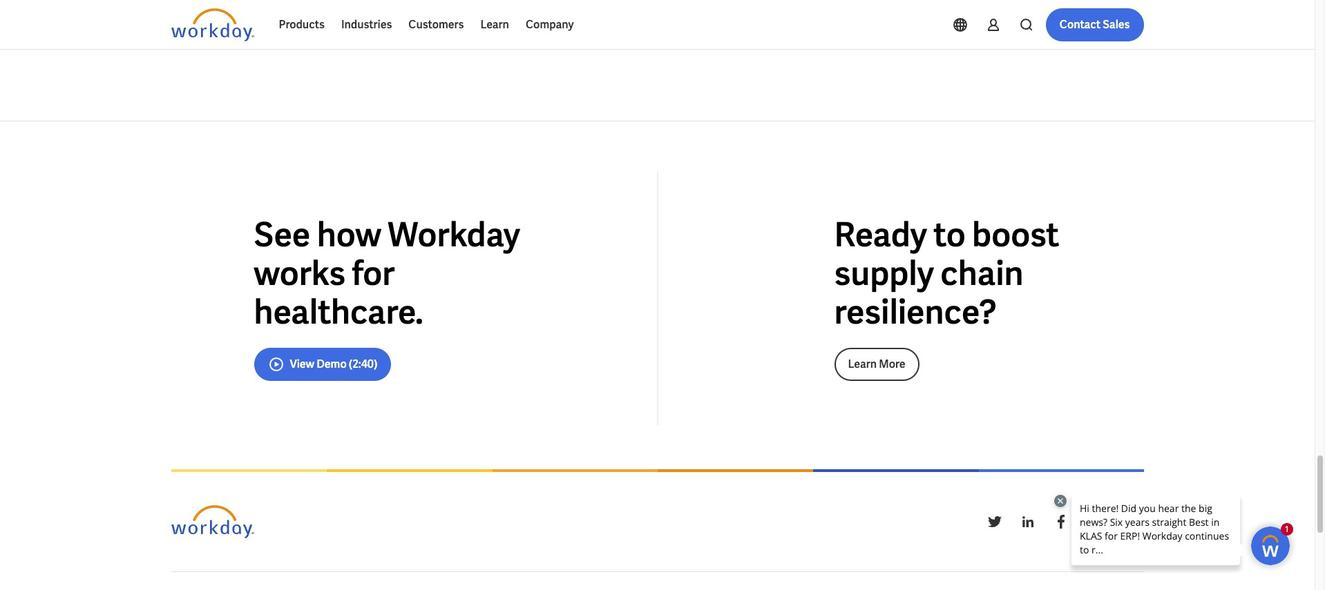 Task type: vqa. For each thing, say whether or not it's contained in the screenshot.
erp
no



Task type: describe. For each thing, give the bounding box(es) containing it.
blog for read blog button associated with 2nd the read blog link from the right
[[223, 14, 245, 29]]

resilience?
[[835, 291, 997, 334]]

supply
[[835, 252, 934, 295]]

read blog for first the read blog link from the right read blog button
[[942, 14, 992, 29]]

ready
[[835, 213, 927, 256]]

learn for learn more
[[848, 357, 877, 372]]

to
[[934, 213, 966, 256]]

chain
[[941, 252, 1024, 295]]

1 go to the homepage image from the top
[[171, 8, 254, 41]]

customers button
[[400, 8, 472, 41]]

products button
[[271, 8, 333, 41]]

read inside button
[[466, 14, 492, 29]]

(2:40)
[[349, 357, 378, 372]]

read whitepaper link
[[420, 0, 647, 49]]

read for first the read blog link from the right
[[942, 14, 967, 29]]

learn more link
[[835, 348, 920, 381]]

learn for learn
[[481, 17, 509, 32]]

site-wide footer navigation
[[171, 572, 1144, 591]]

read whitepaper
[[466, 14, 553, 29]]

read blog button for first the read blog link from the right
[[942, 14, 1120, 30]]

works
[[254, 252, 346, 295]]

blog for first the read blog link from the right read blog button
[[969, 14, 992, 29]]

whitepaper
[[494, 14, 553, 29]]

contact sales
[[1060, 17, 1130, 32]]

boost
[[973, 213, 1060, 256]]

how
[[317, 213, 381, 256]]

industries button
[[333, 8, 400, 41]]

go to facebook image
[[1053, 514, 1070, 531]]

sales
[[1103, 17, 1130, 32]]

go to instagram image
[[1086, 514, 1103, 531]]

see how workday works for healthcare.
[[254, 213, 520, 334]]

read blog button for 2nd the read blog link from the right
[[195, 14, 374, 30]]



Task type: locate. For each thing, give the bounding box(es) containing it.
read for 2nd the read blog link from the right
[[195, 14, 221, 29]]

healthcare.
[[254, 291, 423, 334]]

0 horizontal spatial read blog button
[[195, 14, 374, 30]]

read whitepaper button
[[444, 14, 622, 30]]

go to linkedin image
[[1020, 514, 1036, 531]]

company
[[526, 17, 574, 32]]

2 read blog button from the left
[[942, 14, 1120, 30]]

view demo (2:40) link
[[254, 348, 391, 381]]

1 read blog link from the left
[[171, 0, 398, 49]]

blog
[[223, 14, 245, 29], [969, 14, 992, 29]]

go to twitter image
[[987, 514, 1003, 531]]

learn
[[481, 17, 509, 32], [848, 357, 877, 372]]

0 horizontal spatial read blog
[[195, 14, 245, 29]]

go to the homepage image
[[171, 8, 254, 41], [171, 506, 254, 539]]

read blog for read blog button associated with 2nd the read blog link from the right
[[195, 14, 245, 29]]

0 horizontal spatial read blog link
[[171, 0, 398, 49]]

view demo (2:40)
[[290, 357, 378, 372]]

2 read blog from the left
[[942, 14, 992, 29]]

more
[[879, 357, 906, 372]]

company button
[[518, 8, 582, 41]]

read blog button
[[195, 14, 374, 30], [942, 14, 1120, 30]]

see
[[254, 213, 310, 256]]

0 vertical spatial learn
[[481, 17, 509, 32]]

3 read from the left
[[942, 14, 967, 29]]

2 read from the left
[[466, 14, 492, 29]]

1 horizontal spatial read blog link
[[918, 0, 1144, 49]]

1 read blog button from the left
[[195, 14, 374, 30]]

1 blog from the left
[[223, 14, 245, 29]]

read blog
[[195, 14, 245, 29], [942, 14, 992, 29]]

contact sales link
[[1046, 8, 1144, 41]]

1 horizontal spatial read
[[466, 14, 492, 29]]

learn inside learn dropdown button
[[481, 17, 509, 32]]

0 horizontal spatial read
[[195, 14, 221, 29]]

go to youtube image
[[1119, 514, 1136, 531]]

for
[[352, 252, 395, 295]]

1 read from the left
[[195, 14, 221, 29]]

read blog link
[[171, 0, 398, 49], [918, 0, 1144, 49]]

demo
[[317, 357, 347, 372]]

workday
[[388, 213, 520, 256]]

customers
[[409, 17, 464, 32]]

1 horizontal spatial read blog button
[[942, 14, 1120, 30]]

ready to boost supply chain resilience?
[[835, 213, 1060, 334]]

read
[[195, 14, 221, 29], [466, 14, 492, 29], [942, 14, 967, 29]]

industries
[[341, 17, 392, 32]]

contact
[[1060, 17, 1101, 32]]

1 horizontal spatial blog
[[969, 14, 992, 29]]

0 horizontal spatial learn
[[481, 17, 509, 32]]

2 go to the homepage image from the top
[[171, 506, 254, 539]]

0 vertical spatial go to the homepage image
[[171, 8, 254, 41]]

1 horizontal spatial read blog
[[942, 14, 992, 29]]

1 horizontal spatial learn
[[848, 357, 877, 372]]

learn more
[[848, 357, 906, 372]]

products
[[279, 17, 325, 32]]

2 horizontal spatial read
[[942, 14, 967, 29]]

view
[[290, 357, 315, 372]]

1 read blog from the left
[[195, 14, 245, 29]]

1 vertical spatial go to the homepage image
[[171, 506, 254, 539]]

2 blog from the left
[[969, 14, 992, 29]]

0 horizontal spatial blog
[[223, 14, 245, 29]]

1 vertical spatial learn
[[848, 357, 877, 372]]

learn button
[[472, 8, 518, 41]]

2 read blog link from the left
[[918, 0, 1144, 49]]

learn inside learn more link
[[848, 357, 877, 372]]



